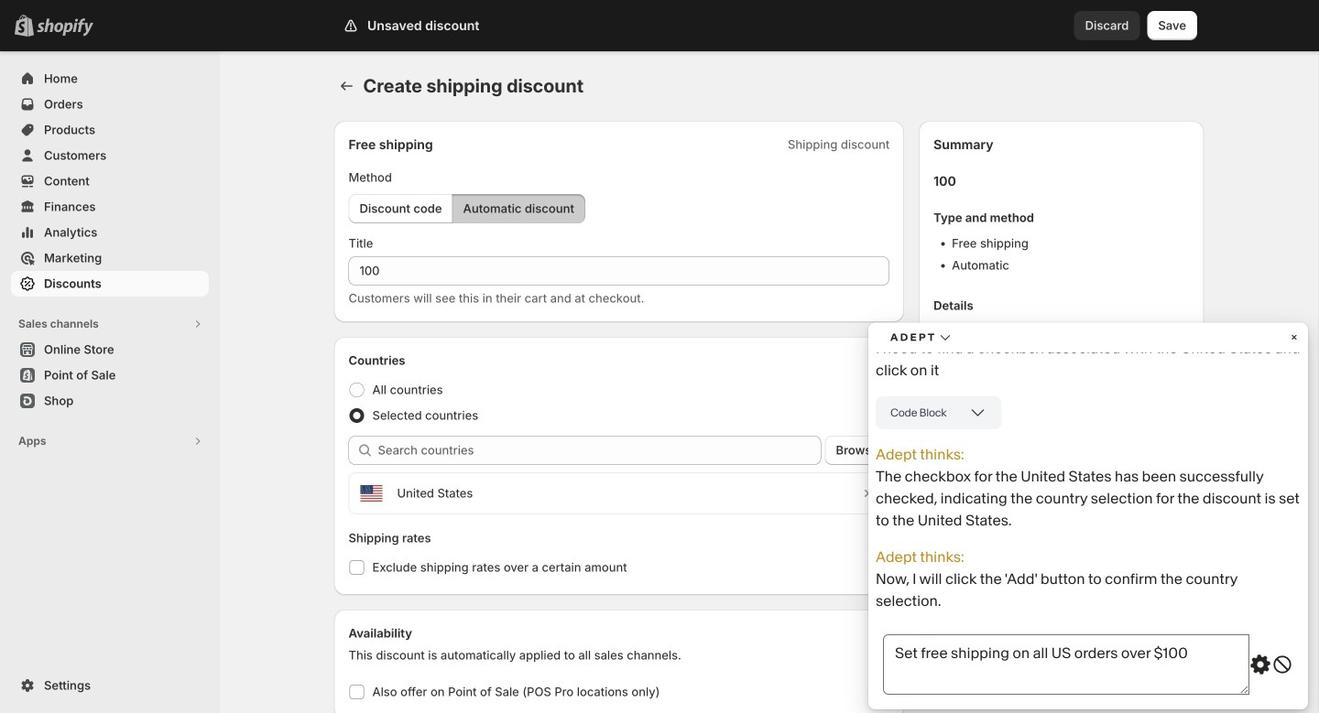 Task type: vqa. For each thing, say whether or not it's contained in the screenshot.
'just'
no



Task type: describe. For each thing, give the bounding box(es) containing it.
Search countries text field
[[378, 436, 822, 465]]



Task type: locate. For each thing, give the bounding box(es) containing it.
None text field
[[349, 257, 890, 286]]

shopify image
[[37, 18, 93, 36]]



